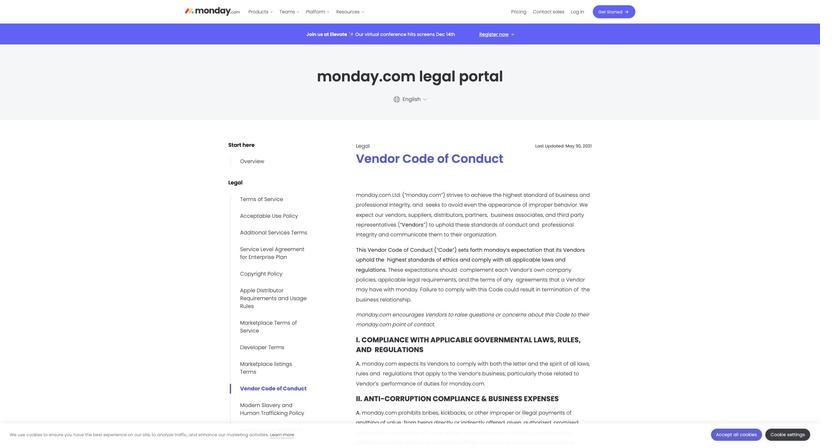 Task type: describe. For each thing, give the bounding box(es) containing it.
0 vertical spatial policy
[[283, 212, 298, 220]]

(
[[434, 246, 437, 254]]

vendors,
[[385, 211, 407, 219]]

comply inside ) sets forth monday's expectation that its vendors uphold the  highest standards of ethics and comply with all applicable laws and regulations.
[[472, 256, 491, 264]]

the left best
[[85, 432, 92, 438]]

policies,
[[356, 276, 377, 284]]

cookie
[[771, 432, 786, 438]]

apple distributor requirements and usage rules
[[240, 287, 307, 310]]

log
[[571, 8, 579, 15]]

plan
[[276, 254, 287, 261]]

to up distributors,
[[442, 201, 447, 209]]

services
[[268, 229, 290, 237]]

particularly
[[507, 370, 537, 378]]

requirements
[[240, 295, 277, 302]]

terms inside marketplace terms of service
[[274, 319, 290, 327]]

the right termination
[[582, 286, 590, 294]]

with down the "complement"
[[466, 286, 477, 294]]

1 horizontal spatial our
[[218, 432, 225, 438]]

monday.com logo image
[[185, 4, 240, 18]]

way
[[432, 430, 443, 437]]

register now
[[479, 31, 509, 37]]

0 vertical spatial legal
[[419, 66, 456, 86]]

human
[[240, 410, 260, 417]]

payments
[[539, 410, 565, 417]]

0 vertical spatial in
[[580, 8, 584, 15]]

uphold inside ) sets forth monday's expectation that its vendors uphold the  highest standards of ethics and comply with all applicable laws and regulations.
[[356, 256, 375, 264]]

enhance
[[198, 432, 217, 438]]

accept
[[716, 432, 732, 438]]

of inside ") to uphold these standards of conduct and  professional integrity and communicate them to their organization.
[[499, 221, 504, 229]]

policy inside modern slavery and human trafficking policy
[[289, 410, 304, 417]]

marketplace terms of service link
[[230, 318, 312, 336]]

laws,
[[534, 335, 556, 345]]

offered,
[[486, 420, 506, 427]]

with up relationship.
[[384, 286, 394, 294]]

copyright
[[240, 270, 266, 278]]

activities.
[[249, 432, 269, 438]]

a. for monday.com prohibits bribes, kickbacks, or other improper or illegal payments of anything of value  from being directly or indirectly offered, given, authorized, promised, solicited, or accepted in  any way related to monday.com, whether it involves public officials (including officers or employees  of governments or state-owned entities)
[[356, 410, 362, 417]]

these
[[455, 221, 470, 229]]

of inside ) sets forth monday's expectation that its vendors uphold the  highest standards of ethics and comply with all applicable laws and regulations.
[[436, 256, 441, 264]]

we inside dialog
[[10, 432, 17, 438]]

english button
[[390, 94, 431, 105]]

1 vertical spatial vendor code of conduct
[[240, 385, 308, 393]]

and down sets at the right bottom of page
[[460, 256, 470, 264]]

accepted
[[387, 430, 412, 437]]

sales
[[553, 8, 565, 15]]

platform link
[[303, 7, 333, 17]]

third
[[557, 211, 569, 219]]

all inside button
[[734, 432, 739, 438]]

start here button
[[228, 141, 255, 149]]

even
[[464, 201, 477, 209]]

illegal
[[522, 410, 537, 417]]

their inside ") to uphold these standards of conduct and  professional integrity and communicate them to their organization.
[[451, 231, 462, 239]]

officers
[[405, 440, 424, 447]]

14th
[[446, 31, 455, 37]]

may
[[566, 143, 575, 149]]

vendors inside monday.com encourages vendors to raise questions or concerns about this code to their monday.com point of contact.
[[425, 311, 447, 319]]

compliance with applicable governmental laws, rules, and  regulations
[[356, 335, 581, 355]]

in inside the these expectations should  complement each vendor's own company policies, applicable legal requirements, and the terms of any  agreements that a vendor may have with monday. failure to comply with this code could result in termination of  the business relationship.
[[536, 286, 541, 294]]

and inside modern slavery and human trafficking policy
[[282, 402, 293, 410]]

related inside monday.com prohibits bribes, kickbacks, or other improper or illegal payments of anything of value  from being directly or indirectly offered, given, authorized, promised, solicited, or accepted in  any way related to monday.com, whether it involves public officials (including officers or employees  of governments or state-owned entities)
[[444, 430, 463, 437]]

)
[[454, 246, 457, 254]]

and inside the these expectations should  complement each vendor's own company policies, applicable legal requirements, and the terms of any  agreements that a vendor may have with monday. failure to comply with this code could result in termination of  the business relationship.
[[459, 276, 469, 284]]

raise
[[455, 311, 467, 319]]

the down achieve
[[478, 201, 487, 209]]

all inside monday.com expects its vendors to comply with both the letter and the spirit of all laws, rules and  regulations that apply to the vendor's business, particularly those related to vendor's  performance of duties for monday.com.
[[570, 360, 576, 368]]

promised,
[[554, 420, 579, 427]]

get started button
[[593, 5, 635, 18]]

last
[[535, 143, 544, 149]]

of inside the these expectations should  complement each vendor's own company policies, applicable legal requirements, and the terms of any  agreements that a vendor may have with monday. failure to comply with this code could result in termination of  the business relationship.
[[497, 276, 502, 284]]

this inside monday.com encourages vendors to raise questions or concerns about this code to their monday.com point of contact.
[[545, 311, 554, 319]]

marketplace for marketplace listings terms
[[240, 361, 273, 368]]

avoid
[[448, 201, 463, 209]]

service inside marketplace terms of service
[[240, 327, 259, 335]]

standard
[[524, 191, 548, 199]]

")
[[424, 221, 428, 229]]

business,
[[482, 370, 506, 378]]

terms inside 'marketplace listings terms'
[[240, 369, 256, 376]]

standards inside ") to uphold these standards of conduct and  professional integrity and communicate them to their organization.
[[471, 221, 498, 229]]

monday.com prohibits bribes, kickbacks, or other improper or illegal payments of anything of value  from being directly or indirectly offered, given, authorized, promised, solicited, or accepted in  any way related to monday.com, whether it involves public officials (including officers or employees  of governments or state-owned entities)
[[356, 410, 579, 447]]

comply inside the these expectations should  complement each vendor's own company policies, applicable legal requirements, and the terms of any  agreements that a vendor may have with monday. failure to comply with this code could result in termination of  the business relationship.
[[445, 286, 465, 294]]

1 horizontal spatial business
[[491, 211, 514, 219]]

conduct
[[506, 221, 528, 229]]

of inside "link"
[[258, 196, 263, 203]]

on
[[128, 432, 133, 438]]

with
[[410, 335, 429, 345]]

acceptable
[[240, 212, 271, 220]]

monday.com for monday.com prohibits bribes, kickbacks, or other improper or illegal payments of anything of value  from being directly or indirectly offered, given, authorized, promised, solicited, or accepted in  any way related to monday.com, whether it involves public officials (including officers or employees  of governments or state-owned entities)
[[362, 410, 397, 417]]

them
[[429, 231, 443, 239]]

started
[[607, 9, 623, 15]]

or down kickbacks,
[[455, 420, 460, 427]]

applicable inside ) sets forth monday's expectation that its vendors uphold the  highest standards of ethics and comply with all applicable laws and regulations.
[[513, 256, 541, 264]]

more
[[283, 432, 294, 438]]

to up rules,
[[571, 311, 576, 319]]

kickbacks,
[[441, 410, 467, 417]]

1 horizontal spatial vendor code of conduct
[[356, 151, 506, 167]]

0 horizontal spatial our
[[134, 432, 141, 438]]

use
[[18, 432, 25, 438]]

professional inside ") to uphold these standards of conduct and  professional integrity and communicate them to their organization.
[[542, 221, 574, 229]]

and up party
[[580, 191, 590, 199]]

agreement
[[275, 246, 305, 253]]

vendor's inside monday.com expects its vendors to comply with both the letter and the spirit of all laws, rules and  regulations that apply to the vendor's business, particularly those related to vendor's  performance of duties for monday.com.
[[458, 370, 481, 378]]

own
[[534, 266, 545, 274]]

related inside monday.com expects its vendors to comply with both the letter and the spirit of all laws, rules and  regulations that apply to the vendor's business, particularly those related to vendor's  performance of duties for monday.com.
[[554, 370, 573, 378]]

its inside ) sets forth monday's expectation that its vendors uphold the  highest standards of ethics and comply with all applicable laws and regulations.
[[556, 246, 562, 254]]

monday.com encourages vendors to raise questions or concerns about this code to their monday.com point of contact.
[[356, 311, 589, 329]]

improper inside the monday.com ltd. ("monday.com") strives to achieve the highest standard of business and professional integrity, and  seeks to avoid even the appearance of improper behavior. we expect our vendors, suppliers, distributors, partners,  business associates, and third party representatives ("
[[529, 201, 553, 209]]

indirectly
[[461, 420, 485, 427]]

to inside the these expectations should  complement each vendor's own company policies, applicable legal requirements, and the terms of any  agreements that a vendor may have with monday. failure to comply with this code could result in termination of  the business relationship.
[[439, 286, 444, 294]]

questions
[[469, 311, 494, 319]]

have inside the these expectations should  complement each vendor's own company policies, applicable legal requirements, and the terms of any  agreements that a vendor may have with monday. failure to comply with this code could result in termination of  the business relationship.
[[369, 286, 382, 294]]

monday.com for monday.com ltd. ("monday.com") strives to achieve the highest standard of business and professional integrity, and  seeks to avoid even the appearance of improper behavior. we expect our vendors, suppliers, distributors, partners,  business associates, and third party representatives ("
[[356, 191, 391, 199]]

cookie settings button
[[766, 429, 810, 441]]

the up monday.com.
[[449, 370, 457, 378]]

copyright policy link
[[230, 269, 286, 279]]

join us at elevate ✨ our virtual conference hits screens dec 14th
[[307, 31, 455, 37]]

marketplace terms of service
[[240, 319, 297, 335]]

highest inside ) sets forth monday's expectation that its vendors uphold the  highest standards of ethics and comply with all applicable laws and regulations.
[[387, 256, 407, 264]]

authorized,
[[524, 420, 552, 427]]

duties
[[424, 380, 440, 388]]

register
[[479, 31, 498, 37]]

usage
[[290, 295, 307, 302]]

monday.com,
[[471, 430, 507, 437]]

and inside monday.com expects its vendors to comply with both the letter and the spirit of all laws, rules and  regulations that apply to the vendor's business, particularly those related to vendor's  performance of duties for monday.com.
[[528, 360, 538, 368]]

that inside the these expectations should  complement each vendor's own company policies, applicable legal requirements, and the terms of any  agreements that a vendor may have with monday. failure to comply with this code could result in termination of  the business relationship.
[[549, 276, 560, 284]]

the right "both"
[[503, 360, 512, 368]]

get started
[[599, 9, 623, 15]]

ltd.
[[392, 191, 401, 199]]

to right them
[[444, 231, 449, 239]]

list containing products
[[245, 0, 368, 24]]

code inside vendor code of conduct link
[[261, 385, 276, 393]]

to right site,
[[152, 432, 156, 438]]

to down laws,
[[574, 370, 579, 378]]

✨
[[348, 31, 354, 37]]

associates,
[[515, 211, 544, 219]]

party
[[571, 211, 584, 219]]

standards inside ) sets forth monday's expectation that its vendors uphold the  highest standards of ethics and comply with all applicable laws and regulations.
[[408, 256, 435, 264]]

the down the "complement"
[[470, 276, 479, 284]]

code inside monday.com encourages vendors to raise questions or concerns about this code to their monday.com point of contact.
[[555, 311, 570, 319]]

service inside "link"
[[264, 196, 283, 203]]

dialog containing we use cookies to ensure you have the best experience on our site, to analyze traffic, and enhance our marketing activities.
[[0, 424, 820, 447]]

1 vertical spatial conduct
[[410, 246, 433, 254]]

encourages
[[392, 311, 424, 319]]

site,
[[143, 432, 151, 438]]

given,
[[507, 420, 522, 427]]

and inside apple distributor requirements and usage rules
[[278, 295, 289, 302]]

bribes,
[[422, 410, 439, 417]]

or left state-
[[506, 440, 512, 447]]

to up even
[[465, 191, 470, 199]]



Task type: locate. For each thing, give the bounding box(es) containing it.
0 vertical spatial professional
[[356, 201, 388, 209]]

teams link
[[276, 7, 303, 17]]

2 horizontal spatial our
[[375, 211, 384, 219]]

cookies for all
[[740, 432, 757, 438]]

you
[[64, 432, 72, 438]]

legal inside the these expectations should  complement each vendor's own company policies, applicable legal requirements, and the terms of any  agreements that a vendor may have with monday. failure to comply with this code could result in termination of  the business relationship.
[[407, 276, 420, 284]]

terms
[[480, 276, 495, 284]]

0 horizontal spatial compliance
[[362, 335, 409, 345]]

0 horizontal spatial for
[[240, 254, 247, 261]]

business inside the these expectations should  complement each vendor's own company policies, applicable legal requirements, and the terms of any  agreements that a vendor may have with monday. failure to comply with this code could result in termination of  the business relationship.
[[356, 296, 379, 304]]

0 vertical spatial their
[[451, 231, 462, 239]]

that left the 'a' at the bottom of page
[[549, 276, 560, 284]]

0 vertical spatial business
[[556, 191, 578, 199]]

0 horizontal spatial cookies
[[26, 432, 42, 438]]

this vendor code of conduct ( " code "
[[356, 246, 454, 254]]

acceptable use policy link
[[230, 211, 301, 221]]

vendors up company
[[563, 246, 585, 254]]

0 vertical spatial this
[[478, 286, 487, 294]]

1 horizontal spatial related
[[554, 370, 573, 378]]

compliance inside compliance with applicable governmental laws, rules, and  regulations
[[362, 335, 409, 345]]

laws
[[542, 256, 554, 264]]

business up behavior.
[[556, 191, 578, 199]]

comply
[[472, 256, 491, 264], [445, 286, 465, 294], [457, 360, 476, 368]]

1 vertical spatial a.
[[356, 410, 362, 417]]

improper up offered,
[[490, 410, 514, 417]]

enterprise
[[249, 254, 275, 261]]

vendors up communicate
[[402, 221, 424, 229]]

service up developer
[[240, 327, 259, 335]]

1 vertical spatial we
[[10, 432, 17, 438]]

products link
[[245, 7, 276, 17]]

we use cookies to ensure you have the best experience on our site, to analyze traffic, and enhance our marketing activities. learn more
[[10, 432, 294, 438]]

to left raise
[[448, 311, 453, 319]]

code inside the these expectations should  complement each vendor's own company policies, applicable legal requirements, and the terms of any  agreements that a vendor may have with monday. failure to comply with this code could result in termination of  the business relationship.
[[489, 286, 503, 294]]

1 vertical spatial its
[[420, 360, 426, 368]]

for inside service level agreement for enterprise plan
[[240, 254, 247, 261]]

comply up the "complement"
[[472, 256, 491, 264]]

their up rules,
[[578, 311, 589, 319]]

for left enterprise
[[240, 254, 247, 261]]

dialog
[[0, 424, 820, 447]]

and right the letter
[[528, 360, 538, 368]]

&
[[481, 394, 487, 404]]

monday.com inside the monday.com ltd. ("monday.com") strives to achieve the highest standard of business and professional integrity, and  seeks to avoid even the appearance of improper behavior. we expect our vendors, suppliers, distributors, partners,  business associates, and third party representatives ("
[[356, 191, 391, 199]]

1 vertical spatial applicable
[[378, 276, 406, 284]]

vendors up contact.
[[425, 311, 447, 319]]

ethics
[[443, 256, 459, 264]]

monday.com for monday.com expects its vendors to comply with both the letter and the spirit of all laws, rules and  regulations that apply to the vendor's business, particularly those related to vendor's  performance of duties for monday.com.
[[362, 360, 397, 368]]

vendor's up agreements
[[510, 266, 533, 274]]

the up appearance
[[493, 191, 502, 199]]

developer terms link
[[230, 343, 288, 353]]

learn
[[270, 432, 282, 438]]

main element
[[245, 0, 635, 24]]

2 horizontal spatial business
[[556, 191, 578, 199]]

1 vertical spatial this
[[545, 311, 554, 319]]

0 vertical spatial improper
[[529, 201, 553, 209]]

2 vertical spatial conduct
[[283, 385, 307, 393]]

terms down apple distributor requirements and usage rules
[[274, 319, 290, 327]]

at
[[324, 31, 329, 37]]

about
[[528, 311, 543, 319]]

comply inside monday.com expects its vendors to comply with both the letter and the spirit of all laws, rules and  regulations that apply to the vendor's business, particularly those related to vendor's  performance of duties for monday.com.
[[457, 360, 476, 368]]

improper inside monday.com prohibits bribes, kickbacks, or other improper or illegal payments of anything of value  from being directly or indirectly offered, given, authorized, promised, solicited, or accepted in  any way related to monday.com, whether it involves public officials (including officers or employees  of governments or state-owned entities)
[[490, 410, 514, 417]]

applicable down expectation
[[513, 256, 541, 264]]

1 vertical spatial marketplace
[[240, 361, 273, 368]]

ii. anti-corruption compliance & business expenses
[[356, 394, 561, 404]]

cookies inside button
[[740, 432, 757, 438]]

0 vertical spatial all
[[505, 256, 511, 264]]

monday.com inside the monday.com reporting hotline
[[240, 427, 275, 434]]

cookies for use
[[26, 432, 42, 438]]

to right ")
[[429, 221, 434, 229]]

anything
[[356, 420, 379, 427]]

0 horizontal spatial this
[[478, 286, 487, 294]]

our right enhance
[[218, 432, 225, 438]]

1 vertical spatial policy
[[268, 270, 283, 278]]

marketplace down rules
[[240, 319, 273, 327]]

this down terms
[[478, 286, 487, 294]]

teams
[[280, 8, 295, 15]]

("
[[398, 221, 402, 229]]

accept all cookies
[[716, 432, 757, 438]]

1 horizontal spatial vendor's
[[510, 266, 533, 274]]

resources
[[336, 8, 360, 15]]

1 vertical spatial professional
[[542, 221, 574, 229]]

1 horizontal spatial applicable
[[513, 256, 541, 264]]

1 vertical spatial uphold
[[356, 256, 375, 264]]

1 vertical spatial in
[[536, 286, 541, 294]]

0 vertical spatial we
[[580, 201, 588, 209]]

0 horizontal spatial in
[[536, 286, 541, 294]]

its up the apply
[[420, 360, 426, 368]]

suppliers,
[[408, 211, 433, 219]]

marketplace inside marketplace terms of service
[[240, 319, 273, 327]]

applicable
[[431, 335, 473, 345]]

professional up expect
[[356, 201, 388, 209]]

and down representatives
[[379, 231, 389, 239]]

0 vertical spatial a.
[[356, 360, 362, 368]]

0 vertical spatial highest
[[503, 191, 522, 199]]

compliance
[[362, 335, 409, 345], [433, 394, 480, 404]]

1 vertical spatial standards
[[408, 256, 435, 264]]

this
[[356, 246, 366, 254]]

1 vertical spatial their
[[578, 311, 589, 319]]

1 horizontal spatial their
[[578, 311, 589, 319]]

for inside monday.com expects its vendors to comply with both the letter and the spirit of all laws, rules and  regulations that apply to the vendor's business, particularly those related to vendor's  performance of duties for monday.com.
[[441, 380, 448, 388]]

of inside monday.com encourages vendors to raise questions or concerns about this code to their monday.com point of contact.
[[407, 321, 412, 329]]

2 vertical spatial that
[[414, 370, 424, 378]]

0 vertical spatial that
[[544, 246, 555, 254]]

monday.com for monday.com legal portal
[[317, 66, 416, 86]]

start
[[228, 141, 241, 149]]

monday.com for monday.com reporting hotline
[[240, 427, 275, 434]]

pricing
[[511, 8, 527, 15]]

uphold down distributors,
[[436, 221, 454, 229]]

0 vertical spatial legal
[[356, 142, 370, 150]]

"
[[453, 246, 454, 254]]

0 vertical spatial its
[[556, 246, 562, 254]]

this right about
[[545, 311, 554, 319]]

marketplace inside 'marketplace listings terms'
[[240, 361, 273, 368]]

that up laws in the right bottom of the page
[[544, 246, 555, 254]]

in right result
[[536, 286, 541, 294]]

0 vertical spatial vendor code of conduct
[[356, 151, 506, 167]]

business down appearance
[[491, 211, 514, 219]]

additional services terms link
[[230, 228, 311, 238]]

for right duties
[[441, 380, 448, 388]]

0 vertical spatial uphold
[[436, 221, 454, 229]]

or up (including
[[380, 430, 385, 437]]

letter
[[513, 360, 527, 368]]

our right on in the left bottom of the page
[[134, 432, 141, 438]]

0 horizontal spatial business
[[356, 296, 379, 304]]

list
[[245, 0, 368, 24]]

1 horizontal spatial this
[[545, 311, 554, 319]]

1 horizontal spatial highest
[[503, 191, 522, 199]]

monday.com reporting hotline link
[[230, 426, 312, 443]]

terms up the agreement
[[291, 229, 307, 237]]

screens
[[417, 31, 435, 37]]

our inside the monday.com ltd. ("monday.com") strives to achieve the highest standard of business and professional integrity, and  seeks to avoid even the appearance of improper behavior. we expect our vendors, suppliers, distributors, partners,  business associates, and third party representatives ("
[[375, 211, 384, 219]]

monday.com.
[[449, 380, 485, 388]]

uphold down this
[[356, 256, 375, 264]]

1 vertical spatial highest
[[387, 256, 407, 264]]

0 vertical spatial standards
[[471, 221, 498, 229]]

to right the apply
[[442, 370, 447, 378]]

to down indirectly
[[464, 430, 469, 437]]

have right "you"
[[73, 432, 84, 438]]

vendor inside the these expectations should  complement each vendor's own company policies, applicable legal requirements, and the terms of any  agreements that a vendor may have with monday. failure to comply with this code could result in termination of  the business relationship.
[[566, 276, 585, 284]]

1 horizontal spatial professional
[[542, 221, 574, 229]]

best
[[93, 432, 102, 438]]

1 vertical spatial related
[[444, 430, 463, 437]]

monday.com ltd. ("monday.com") strives to achieve the highest standard of business and professional integrity, and  seeks to avoid even the appearance of improper behavior. we expect our vendors, suppliers, distributors, partners,  business associates, and third party representatives ("
[[356, 191, 590, 229]]

vendors inside ) sets forth monday's expectation that its vendors uphold the  highest standards of ethics and comply with all applicable laws and regulations.
[[563, 246, 585, 254]]

of inside marketplace terms of service
[[292, 319, 297, 327]]

monday.com inside monday.com expects its vendors to comply with both the letter and the spirit of all laws, rules and  regulations that apply to the vendor's business, particularly those related to vendor's  performance of duties for monday.com.
[[362, 360, 397, 368]]

to inside monday.com prohibits bribes, kickbacks, or other improper or illegal payments of anything of value  from being directly or indirectly offered, given, authorized, promised, solicited, or accepted in  any way related to monday.com, whether it involves public officials (including officers or employees  of governments or state-owned entities)
[[464, 430, 469, 437]]

in
[[580, 8, 584, 15], [536, 286, 541, 294]]

or up indirectly
[[468, 410, 473, 417]]

0 horizontal spatial all
[[505, 256, 511, 264]]

0 vertical spatial marketplace
[[240, 319, 273, 327]]

0 vertical spatial compliance
[[362, 335, 409, 345]]

service up enterprise
[[240, 246, 259, 253]]

marketplace listings terms link
[[230, 360, 312, 377]]

its inside monday.com expects its vendors to comply with both the letter and the spirit of all laws, rules and  regulations that apply to the vendor's business, particularly those related to vendor's  performance of duties for monday.com.
[[420, 360, 426, 368]]

that inside monday.com expects its vendors to comply with both the letter and the spirit of all laws, rules and  regulations that apply to the vendor's business, particularly those related to vendor's  performance of duties for monday.com.
[[414, 370, 424, 378]]

we inside the monday.com ltd. ("monday.com") strives to achieve the highest standard of business and professional integrity, and  seeks to avoid even the appearance of improper behavior. we expect our vendors, suppliers, distributors, partners,  business associates, and third party representatives ("
[[580, 201, 588, 209]]

platform
[[306, 8, 325, 15]]

1 vertical spatial business
[[491, 211, 514, 219]]

their inside monday.com encourages vendors to raise questions or concerns about this code to their monday.com point of contact.
[[578, 311, 589, 319]]

contact sales link
[[530, 7, 568, 17]]

of
[[437, 151, 449, 167], [549, 191, 554, 199], [258, 196, 263, 203], [522, 201, 527, 209], [499, 221, 504, 229], [404, 246, 409, 254], [436, 256, 441, 264], [497, 276, 502, 284], [292, 319, 297, 327], [407, 321, 412, 329], [564, 360, 569, 368], [417, 380, 422, 388], [277, 385, 282, 393], [567, 410, 572, 417], [381, 420, 386, 427], [464, 440, 469, 447]]

2 a. from the top
[[356, 410, 362, 417]]

this inside the these expectations should  complement each vendor's own company policies, applicable legal requirements, and the terms of any  agreements that a vendor may have with monday. failure to comply with this code could result in termination of  the business relationship.
[[478, 286, 487, 294]]

0 horizontal spatial highest
[[387, 256, 407, 264]]

service up use
[[264, 196, 283, 203]]

our
[[355, 31, 364, 37]]

monday.com expects its vendors to comply with both the letter and the spirit of all laws, rules and  regulations that apply to the vendor's business, particularly those related to vendor's  performance of duties for monday.com.
[[356, 360, 590, 388]]

monday.com reporting hotline
[[240, 427, 302, 442]]

1 horizontal spatial compliance
[[433, 394, 480, 404]]

have
[[369, 286, 382, 294], [73, 432, 84, 438]]

1 vertical spatial have
[[73, 432, 84, 438]]

with inside ) sets forth monday's expectation that its vendors uphold the  highest standards of ethics and comply with all applicable laws and regulations.
[[493, 256, 504, 264]]

or up 'given,'
[[515, 410, 521, 417]]

1 vertical spatial compliance
[[433, 394, 480, 404]]

termination
[[542, 286, 572, 294]]

0 vertical spatial applicable
[[513, 256, 541, 264]]

performance
[[382, 380, 416, 388]]

and left usage
[[278, 295, 289, 302]]

here
[[243, 141, 255, 149]]

1 horizontal spatial standards
[[471, 221, 498, 229]]

1 horizontal spatial uphold
[[436, 221, 454, 229]]

or left concerns
[[495, 311, 501, 319]]

0 vertical spatial conduct
[[452, 151, 504, 167]]

and inside dialog
[[189, 432, 197, 438]]

highest up these
[[387, 256, 407, 264]]

marketplace down developer terms link
[[240, 361, 273, 368]]

0 horizontal spatial uphold
[[356, 256, 375, 264]]

with left "both"
[[478, 360, 488, 368]]

2 vertical spatial all
[[734, 432, 739, 438]]

terms inside "link"
[[240, 196, 256, 203]]

compliance down point
[[362, 335, 409, 345]]

modern slavery and human trafficking policy
[[240, 402, 304, 417]]

improper down standard
[[529, 201, 553, 209]]

("monday.com")
[[402, 191, 445, 199]]

vendors inside monday.com expects its vendors to comply with both the letter and the spirit of all laws, rules and  regulations that apply to the vendor's business, particularly those related to vendor's  performance of duties for monday.com.
[[427, 360, 449, 368]]

comply down requirements,
[[445, 286, 465, 294]]

start here
[[228, 141, 255, 149]]

compliance up kickbacks,
[[433, 394, 480, 404]]

vendor's up monday.com.
[[458, 370, 481, 378]]

terms up listings
[[268, 344, 284, 352]]

marketplace for marketplace terms of service
[[240, 319, 273, 327]]

contact
[[533, 8, 552, 15]]

0 horizontal spatial vendor's
[[458, 370, 481, 378]]

and down the "complement"
[[459, 276, 469, 284]]

monday.com legal portal main content
[[0, 45, 820, 447]]

applicable inside the these expectations should  complement each vendor's own company policies, applicable legal requirements, and the terms of any  agreements that a vendor may have with monday. failure to comply with this code could result in termination of  the business relationship.
[[378, 276, 406, 284]]

cookies right accept
[[740, 432, 757, 438]]

overview link
[[230, 157, 268, 167]]

updated:
[[545, 143, 565, 149]]

0 horizontal spatial legal
[[228, 179, 243, 187]]

elevate
[[330, 31, 347, 37]]

we left use
[[10, 432, 17, 438]]

0 horizontal spatial its
[[420, 360, 426, 368]]

expects
[[398, 360, 419, 368]]

strives
[[447, 191, 463, 199]]

0 horizontal spatial we
[[10, 432, 17, 438]]

marketing
[[227, 432, 248, 438]]

0 horizontal spatial related
[[444, 430, 463, 437]]

uphold inside ") to uphold these standards of conduct and  professional integrity and communicate them to their organization.
[[436, 221, 454, 229]]

business down may
[[356, 296, 379, 304]]

our up representatives
[[375, 211, 384, 219]]

and up trafficking
[[282, 402, 293, 410]]

improper
[[529, 201, 553, 209], [490, 410, 514, 417]]

terms of service
[[240, 196, 283, 203]]

to down applicable
[[450, 360, 455, 368]]

and left the third
[[546, 211, 556, 219]]

vendor code of conduct link
[[230, 384, 311, 394]]

use
[[272, 212, 282, 220]]

0 vertical spatial have
[[369, 286, 382, 294]]

1 vertical spatial all
[[570, 360, 576, 368]]

0 horizontal spatial vendor code of conduct
[[240, 385, 308, 393]]

2 horizontal spatial conduct
[[452, 151, 504, 167]]

policy up distributor
[[268, 270, 283, 278]]

2 horizontal spatial all
[[734, 432, 739, 438]]

all up each at the right of page
[[505, 256, 511, 264]]

achieve
[[471, 191, 492, 199]]

0 vertical spatial for
[[240, 254, 247, 261]]

or
[[495, 311, 501, 319], [468, 410, 473, 417], [515, 410, 521, 417], [455, 420, 460, 427], [380, 430, 385, 437], [425, 440, 431, 447], [506, 440, 512, 447]]

those
[[538, 370, 553, 378]]

0 vertical spatial vendor's
[[510, 266, 533, 274]]

english
[[403, 96, 421, 103]]

anti-
[[364, 394, 385, 404]]

a. for monday.com expects its vendors to comply with both the letter and the spirit of all laws, rules and  regulations that apply to the vendor's business, particularly those related to vendor's  performance of duties for monday.com.
[[356, 360, 362, 368]]

applicable down these
[[378, 276, 406, 284]]

additional services terms
[[240, 229, 307, 237]]

that left the apply
[[414, 370, 424, 378]]

apple distributor requirements and usage rules link
[[230, 286, 312, 312]]

2 vertical spatial policy
[[289, 410, 304, 417]]

or down 'any'
[[425, 440, 431, 447]]

monday.com for monday.com encourages vendors to raise questions or concerns about this code to their monday.com point of contact.
[[356, 311, 391, 319]]

log in
[[571, 8, 584, 15]]

to left the ensure
[[43, 432, 48, 438]]

professional inside the monday.com ltd. ("monday.com") strives to achieve the highest standard of business and professional integrity, and  seeks to avoid even the appearance of improper behavior. we expect our vendors, suppliers, distributors, partners,  business associates, and third party representatives ("
[[356, 201, 388, 209]]

1 marketplace from the top
[[240, 319, 273, 327]]

policy right use
[[283, 212, 298, 220]]

we up party
[[580, 201, 588, 209]]

1 vertical spatial legal
[[407, 276, 420, 284]]

settings
[[788, 432, 805, 438]]

or inside monday.com encourages vendors to raise questions or concerns about this code to their monday.com point of contact.
[[495, 311, 501, 319]]

0 horizontal spatial conduct
[[283, 385, 307, 393]]

1 horizontal spatial improper
[[529, 201, 553, 209]]

0 horizontal spatial improper
[[490, 410, 514, 417]]

monday.com inside monday.com prohibits bribes, kickbacks, or other improper or illegal payments of anything of value  from being directly or indirectly offered, given, authorized, promised, solicited, or accepted in  any way related to monday.com, whether it involves public officials (including officers or employees  of governments or state-owned entities)
[[362, 410, 397, 417]]

with inside monday.com expects its vendors to comply with both the letter and the spirit of all laws, rules and  regulations that apply to the vendor's business, particularly those related to vendor's  performance of duties for monday.com.
[[478, 360, 488, 368]]

legal button
[[228, 179, 255, 187]]

terms down developer
[[240, 369, 256, 376]]

that inside ) sets forth monday's expectation that its vendors uphold the  highest standards of ethics and comply with all applicable laws and regulations.
[[544, 246, 555, 254]]

related down the directly
[[444, 430, 463, 437]]

cookies right use
[[26, 432, 42, 438]]

result
[[520, 286, 535, 294]]

join
[[307, 31, 316, 37]]

vendor's inside the these expectations should  complement each vendor's own company policies, applicable legal requirements, and the terms of any  agreements that a vendor may have with monday. failure to comply with this code could result in termination of  the business relationship.
[[510, 266, 533, 274]]

1 vertical spatial for
[[441, 380, 448, 388]]

standards up expectations
[[408, 256, 435, 264]]

the up those
[[540, 360, 548, 368]]

service inside service level agreement for enterprise plan
[[240, 246, 259, 253]]

its
[[556, 246, 562, 254], [420, 360, 426, 368]]

0 horizontal spatial professional
[[356, 201, 388, 209]]

highest inside the monday.com ltd. ("monday.com") strives to achieve the highest standard of business and professional integrity, and  seeks to avoid even the appearance of improper behavior. we expect our vendors, suppliers, distributors, partners,  business associates, and third party representatives ("
[[503, 191, 522, 199]]

1 vertical spatial that
[[549, 276, 560, 284]]

vendors up the apply
[[427, 360, 449, 368]]

other
[[475, 410, 489, 417]]

developer
[[240, 344, 267, 352]]

and inside ") to uphold these standards of conduct and  professional integrity and communicate them to their organization.
[[379, 231, 389, 239]]

2 vertical spatial comply
[[457, 360, 476, 368]]

1 horizontal spatial in
[[580, 8, 584, 15]]

1 horizontal spatial its
[[556, 246, 562, 254]]

service
[[264, 196, 283, 203], [240, 246, 259, 253], [240, 327, 259, 335]]

last updated:  may 30, 2021
[[535, 143, 592, 149]]

all inside ) sets forth monday's expectation that its vendors uphold the  highest standards of ethics and comply with all applicable laws and regulations.
[[505, 256, 511, 264]]

its up company
[[556, 246, 562, 254]]

0 horizontal spatial standards
[[408, 256, 435, 264]]

highest up appearance
[[503, 191, 522, 199]]

0 horizontal spatial have
[[73, 432, 84, 438]]

1 horizontal spatial have
[[369, 286, 382, 294]]

1 vertical spatial legal
[[228, 179, 243, 187]]

terms down legal button
[[240, 196, 256, 203]]

standards up organization.
[[471, 221, 498, 229]]

all right accept
[[734, 432, 739, 438]]

our
[[375, 211, 384, 219], [134, 432, 141, 438], [218, 432, 225, 438]]

a. up rules
[[356, 360, 362, 368]]

1 vertical spatial improper
[[490, 410, 514, 417]]

professional down the third
[[542, 221, 574, 229]]

2 marketplace from the top
[[240, 361, 273, 368]]

comply down compliance with applicable governmental laws, rules, and  regulations
[[457, 360, 476, 368]]

1 vertical spatial vendor's
[[458, 370, 481, 378]]

code
[[403, 151, 434, 167], [388, 246, 402, 254], [439, 246, 453, 254], [489, 286, 503, 294], [555, 311, 570, 319], [261, 385, 276, 393]]

1 horizontal spatial conduct
[[410, 246, 433, 254]]

and up company
[[555, 256, 566, 264]]

public
[[557, 430, 573, 437]]

1 horizontal spatial we
[[580, 201, 588, 209]]

now
[[499, 31, 509, 37]]

a. up anything
[[356, 410, 362, 417]]

modern slavery and human trafficking policy link
[[230, 401, 312, 419]]

involves
[[535, 430, 556, 437]]

have down policies,
[[369, 286, 382, 294]]

1 a. from the top
[[356, 360, 362, 368]]

policy up reporting
[[289, 410, 304, 417]]

legal
[[419, 66, 456, 86], [407, 276, 420, 284]]

1 horizontal spatial cookies
[[740, 432, 757, 438]]

0 horizontal spatial their
[[451, 231, 462, 239]]



Task type: vqa. For each thing, say whether or not it's contained in the screenshot.
(25K
no



